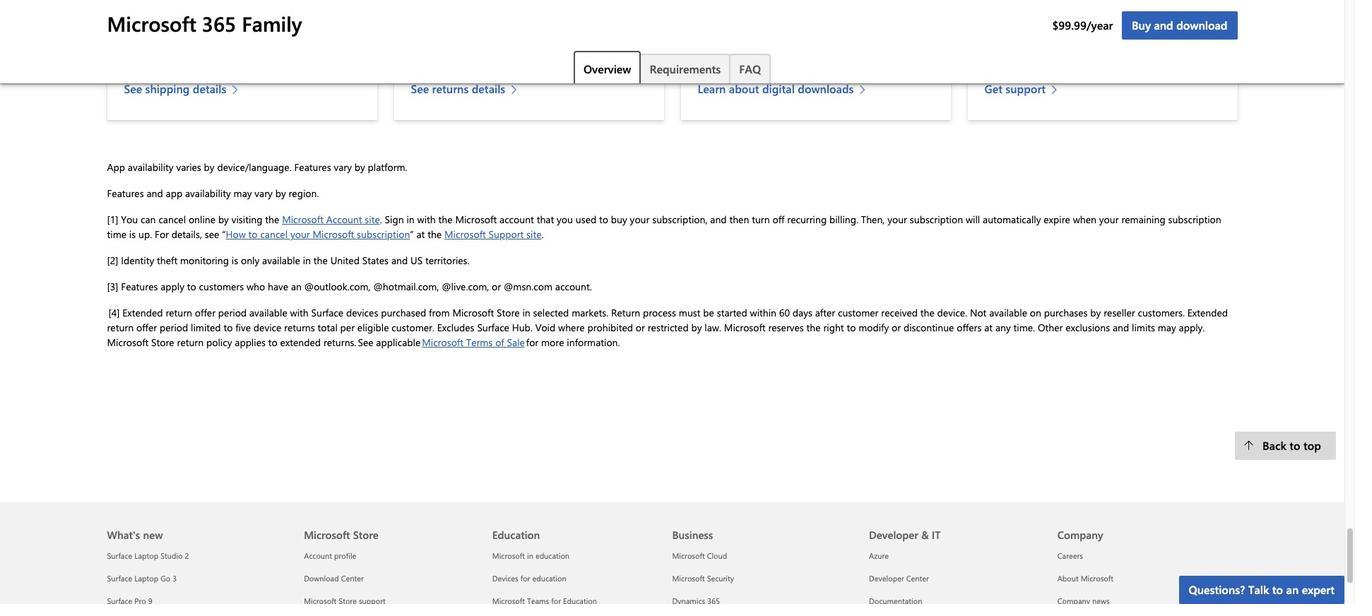 Task type: describe. For each thing, give the bounding box(es) containing it.
order
[[170, 0, 197, 4]]

2 horizontal spatial subscription
[[1169, 213, 1222, 226]]

0 horizontal spatial period
[[160, 321, 188, 335]]

surface down what's
[[107, 551, 132, 562]]

states
[[362, 254, 389, 267]]

available up device
[[249, 306, 288, 320]]

by left "region." in the top left of the page
[[275, 187, 286, 200]]

and inside the . sign in with the microsoft account that you used to buy your subscription, and then turn off recurring billing. then, your subscription will automatically expire when your remaining subscription time is up. for details, see "
[[711, 213, 727, 226]]

the right "
[[428, 228, 442, 241]]

your right buy
[[630, 213, 650, 226]]

company heading
[[1058, 503, 1230, 545]]

the down the after
[[807, 321, 821, 335]]

education for microsoft in education
[[536, 551, 570, 562]]

1 vertical spatial availability
[[185, 187, 231, 200]]

microsoft up 'territories.' at the top left of the page
[[445, 228, 486, 241]]

0 horizontal spatial availability
[[128, 161, 174, 174]]

in up devices for education
[[527, 551, 534, 562]]

reseller
[[1104, 306, 1136, 320]]

support inside get one-on-one support any time via chat or phone, or find answers fast with common faqs.
[[1069, 14, 1108, 29]]

[4]
[[108, 306, 120, 320]]

profile
[[334, 551, 356, 562]]

3 inside footer resource links element
[[173, 574, 177, 584]]

to left top
[[1290, 439, 1301, 453]]

or right @live.com,
[[492, 280, 501, 294]]

used
[[576, 213, 597, 226]]

see
[[205, 228, 219, 241]]

available up have
[[262, 254, 300, 267]]

time.
[[1014, 321, 1036, 335]]

required.
[[172, 6, 217, 21]]

an inside dropdown button
[[1287, 582, 1299, 597]]

download
[[1177, 18, 1228, 33]]

microsoft down education
[[493, 551, 525, 562]]

install most apps and software, like microsoft 365, windows, and xbox games, via digital download.
[[698, 14, 923, 62]]

2 horizontal spatial store
[[497, 306, 520, 320]]

security
[[707, 574, 735, 584]]

microsoft down business
[[673, 551, 705, 562]]

turn
[[752, 213, 770, 226]]

0 vertical spatial may
[[234, 187, 252, 200]]

talk
[[1249, 582, 1270, 597]]

other
[[1038, 321, 1063, 335]]

2-
[[213, 0, 223, 4]]

365,
[[698, 31, 719, 45]]

selected
[[533, 306, 569, 320]]

&
[[922, 528, 929, 542]]

time inside get one-on-one support any time via chat or phone, or find answers fast with common faqs.
[[1131, 14, 1154, 29]]

applies
[[235, 336, 266, 349]]

developer for developer center
[[870, 574, 905, 584]]

see for see returns details
[[411, 82, 429, 96]]

learn
[[698, 82, 726, 96]]

0 vertical spatial cancel
[[159, 213, 186, 226]]

with inside 'get your order in 2-3 days with no minimum purchase required.'
[[258, 0, 279, 4]]

microsoft store
[[304, 528, 379, 542]]

surface down surface laptop studio 2 link
[[107, 574, 132, 584]]

. inside the . sign in with the microsoft account that you used to buy your subscription, and then turn off recurring billing. then, your subscription will automatically expire when your remaining subscription time is up. for details, see "
[[380, 213, 382, 226]]

after
[[816, 306, 836, 320]]

details for see shipping details
[[193, 82, 226, 96]]

1 extended from the left
[[122, 306, 163, 320]]

careers
[[1058, 551, 1084, 562]]

overview link
[[574, 51, 641, 85]]

like
[[856, 14, 873, 29]]

what's new
[[107, 528, 163, 542]]

devices for education
[[493, 574, 567, 584]]

learn more about microsoft 365 family. tab list
[[107, 51, 1238, 85]]

surface laptop studio 2 link
[[107, 551, 189, 562]]

get for purchase
[[124, 0, 142, 4]]

microsoft right the about
[[1081, 574, 1114, 584]]

family
[[242, 10, 302, 37]]

via inside 'install most apps and software, like microsoft 365, windows, and xbox games, via digital download.'
[[862, 31, 876, 45]]

may inside [4] extended return offer period available with surface devices purchased from microsoft store in selected markets. return process must be started within 60 days after customer received the device. not available on purchases by reseller customers. extended return offer period limited to five device returns total per eligible customer. excludes surface hub. void where prohibited or restricted by law. microsoft reserves the right to modify or discontinue offers at any time. other exclusions and limits may apply. microsoft store return policy applies to extended returns. see applicable
[[1158, 321, 1177, 335]]

surface up the total
[[311, 306, 344, 320]]

"
[[222, 228, 226, 241]]

new
[[143, 528, 163, 542]]

microsoft down '[4]' on the bottom of the page
[[107, 336, 149, 349]]

returns inside [4] extended return offer period available with surface devices purchased from microsoft store in selected markets. return process must be started within 60 days after customer received the device. not available on purchases by reseller customers. extended return offer period limited to five device returns total per eligible customer. excludes surface hub. void where prohibited or restricted by law. microsoft reserves the right to modify or discontinue offers at any time. other exclusions and limits may apply. microsoft store return policy applies to extended returns. see applicable
[[284, 321, 315, 335]]

expire
[[1044, 213, 1071, 226]]

app
[[107, 161, 125, 174]]

automatically
[[983, 213, 1042, 226]]

microsoft support site link
[[445, 228, 542, 241]]

and up 'xbox'
[[785, 14, 804, 29]]

in inside 'get your order in 2-3 days with no minimum purchase required.'
[[200, 0, 210, 4]]

will
[[966, 213, 981, 226]]

purchase
[[124, 6, 169, 21]]

or down return
[[636, 321, 645, 335]]

then
[[730, 213, 750, 226]]

education for devices for education
[[533, 574, 567, 584]]

[1] you can cancel online by visiting the microsoft account site
[[107, 213, 380, 226]]

your right when
[[1100, 213, 1119, 226]]

phone,
[[985, 31, 1020, 45]]

customers.
[[1138, 306, 1185, 320]]

microsoft up how to cancel your microsoft subscription link
[[282, 213, 324, 226]]

microsoft security link
[[673, 574, 735, 584]]

1 horizontal spatial subscription
[[910, 213, 964, 226]]

void
[[536, 321, 556, 335]]

1 horizontal spatial .
[[542, 228, 544, 241]]

2 vertical spatial features
[[121, 280, 158, 294]]

to down customer
[[847, 321, 856, 335]]

to right apply
[[187, 280, 196, 294]]

learn about digital downloads link
[[698, 81, 873, 98]]

surface laptop go 3 link
[[107, 574, 177, 584]]

extended
[[280, 336, 321, 349]]

0 vertical spatial for
[[526, 336, 539, 349]]

0 vertical spatial return
[[166, 306, 192, 320]]

back
[[1263, 439, 1287, 453]]

limits
[[1133, 321, 1156, 335]]

microsoft inside 'install most apps and software, like microsoft 365, windows, and xbox games, via digital download.'
[[876, 14, 923, 29]]

or down received
[[892, 321, 901, 335]]

or right chat
[[1198, 14, 1209, 29]]

[3]
[[107, 280, 118, 294]]

only
[[241, 254, 260, 267]]

from
[[429, 306, 450, 320]]

@hotmail.com,
[[374, 280, 439, 294]]

with inside [4] extended return offer period available with surface devices purchased from microsoft store in selected markets. return process must be started within 60 days after customer received the device. not available on purchases by reseller customers. extended return offer period limited to five device returns total per eligible customer. excludes surface hub. void where prohibited or restricted by law. microsoft reserves the right to modify or discontinue offers at any time. other exclusions and limits may apply. microsoft store return policy applies to extended returns. see applicable
[[290, 306, 309, 320]]

center for developer
[[907, 574, 929, 584]]

modify
[[859, 321, 889, 335]]

2
[[185, 551, 189, 562]]

by left platform.
[[355, 161, 365, 174]]

0 vertical spatial an
[[291, 280, 302, 294]]

recurring
[[788, 213, 827, 226]]

see returns details link
[[411, 81, 525, 98]]

to left five
[[224, 321, 233, 335]]

days inside 'get your order in 2-3 days with no minimum purchase required.'
[[232, 0, 255, 4]]

developer & it heading
[[870, 503, 1041, 545]]

get inside 'link'
[[985, 82, 1003, 96]]

back to top link
[[1235, 432, 1337, 460]]

eligible
[[358, 321, 389, 335]]

education
[[493, 528, 540, 542]]

microsoft down microsoft account site link
[[313, 228, 354, 241]]

your up [2] identity theft monitoring is only available in the united states and us territories.
[[290, 228, 310, 241]]

five
[[236, 321, 251, 335]]

[3] features apply to customers who have an @outlook.com, @hotmail.com, @live.com, or @msn.com account.
[[107, 280, 592, 294]]

microsoft down order
[[107, 10, 196, 37]]

shipping
[[145, 82, 190, 96]]

store inside 'heading'
[[353, 528, 379, 542]]

hub.
[[512, 321, 533, 335]]

digital inside learn about digital downloads link
[[763, 82, 795, 96]]

microsoft down excludes
[[422, 336, 464, 349]]

2 vertical spatial return
[[177, 336, 204, 349]]

minimum
[[299, 0, 346, 4]]

@msn.com
[[504, 280, 553, 294]]

where
[[559, 321, 585, 335]]

the left united
[[314, 254, 328, 267]]

in down how to cancel your microsoft subscription link
[[303, 254, 311, 267]]

downloads
[[798, 82, 854, 96]]

microsoft inside 'heading'
[[304, 528, 350, 542]]

footer resource links element
[[40, 503, 1305, 604]]

discontinue
[[904, 321, 955, 335]]

download center
[[304, 574, 364, 584]]

to down device
[[268, 336, 278, 349]]

1 horizontal spatial vary
[[334, 161, 352, 174]]

laptop for go
[[134, 574, 158, 584]]

laptop for studio
[[134, 551, 158, 562]]

customer.
[[392, 321, 435, 335]]

one-
[[1006, 14, 1029, 29]]

is inside the . sign in with the microsoft account that you used to buy your subscription, and then turn off recurring billing. then, your subscription will automatically expire when your remaining subscription time is up. for details, see "
[[129, 228, 136, 241]]

0 vertical spatial account
[[326, 213, 362, 226]]

details,
[[172, 228, 202, 241]]

right
[[824, 321, 844, 335]]

apply.
[[1180, 321, 1206, 335]]

by up the exclusions
[[1091, 306, 1102, 320]]

business heading
[[673, 503, 853, 545]]

answers
[[1059, 31, 1098, 45]]

total
[[318, 321, 338, 335]]



Task type: locate. For each thing, give the bounding box(es) containing it.
to down 'visiting'
[[249, 228, 258, 241]]

is left the only
[[232, 254, 238, 267]]

may down customers.
[[1158, 321, 1177, 335]]

0 vertical spatial period
[[218, 306, 247, 320]]

1 horizontal spatial support
[[1069, 14, 1108, 29]]

1 vertical spatial any
[[996, 321, 1011, 335]]

2 vertical spatial store
[[353, 528, 379, 542]]

with right fast
[[1123, 31, 1144, 45]]

0 vertical spatial returns
[[432, 82, 469, 96]]

0 vertical spatial support
[[1069, 14, 1108, 29]]

an right have
[[291, 280, 302, 294]]

site down that
[[527, 228, 542, 241]]

any left the time.
[[996, 321, 1011, 335]]

1 horizontal spatial any
[[1111, 14, 1128, 29]]

requirements
[[650, 62, 721, 76]]

get for phone,
[[985, 14, 1003, 29]]

vary
[[334, 161, 352, 174], [255, 187, 273, 200]]

digital inside 'install most apps and software, like microsoft 365, windows, and xbox games, via digital download.'
[[879, 31, 910, 45]]

be
[[704, 306, 715, 320]]

0 vertical spatial at
[[417, 228, 425, 241]]

availability
[[128, 161, 174, 174], [185, 187, 231, 200]]

microsoft up excludes
[[453, 306, 494, 320]]

information.
[[567, 336, 620, 349]]

you
[[557, 213, 573, 226]]

support down faqs.
[[1006, 82, 1046, 96]]

3 right go
[[173, 574, 177, 584]]

. left sign
[[380, 213, 382, 226]]

via up common at right top
[[1157, 14, 1171, 29]]

0 horizontal spatial at
[[417, 228, 425, 241]]

purchased
[[381, 306, 426, 320]]

1 vertical spatial account
[[304, 551, 332, 562]]

0 vertical spatial education
[[536, 551, 570, 562]]

1 vertical spatial site
[[527, 228, 542, 241]]

subscription down sign
[[357, 228, 410, 241]]

developer & it
[[870, 528, 941, 542]]

. down that
[[542, 228, 544, 241]]

for right the devices
[[521, 574, 530, 584]]

return
[[611, 306, 641, 320]]

availability right app
[[128, 161, 174, 174]]

account inside footer resource links element
[[304, 551, 332, 562]]

0 vertical spatial time
[[1131, 14, 1154, 29]]

an
[[291, 280, 302, 294], [1287, 582, 1299, 597]]

1 center from the left
[[341, 574, 364, 584]]

device/language.
[[217, 161, 292, 174]]

markets.
[[572, 306, 609, 320]]

online
[[189, 213, 216, 226]]

0 vertical spatial developer
[[870, 528, 919, 542]]

microsoft up account profile link
[[304, 528, 350, 542]]

returns
[[432, 82, 469, 96], [284, 321, 315, 335]]

and left then
[[711, 213, 727, 226]]

1 vertical spatial may
[[1158, 321, 1177, 335]]

0 horizontal spatial any
[[996, 321, 1011, 335]]

0 horizontal spatial .
[[380, 213, 382, 226]]

1 vertical spatial period
[[160, 321, 188, 335]]

via
[[1157, 14, 1171, 29], [862, 31, 876, 45]]

0 horizontal spatial subscription
[[357, 228, 410, 241]]

see shipping details
[[124, 82, 226, 96]]

business
[[673, 528, 713, 542]]

center down &
[[907, 574, 929, 584]]

days inside [4] extended return offer period available with surface devices purchased from microsoft store in selected markets. return process must be started within 60 days after customer received the device. not available on purchases by reseller customers. extended return offer period limited to five device returns total per eligible customer. excludes surface hub. void where prohibited or restricted by law. microsoft reserves the right to modify or discontinue offers at any time. other exclusions and limits may apply. microsoft store return policy applies to extended returns. see applicable
[[793, 306, 813, 320]]

1 vertical spatial cancel
[[260, 228, 288, 241]]

store up profile
[[353, 528, 379, 542]]

0 vertical spatial laptop
[[134, 551, 158, 562]]

1 see from the left
[[124, 82, 142, 96]]

to left buy
[[599, 213, 609, 226]]

customer
[[838, 306, 879, 320]]

for inside footer resource links element
[[521, 574, 530, 584]]

1 horizontal spatial site
[[527, 228, 542, 241]]

1 horizontal spatial see
[[411, 82, 429, 96]]

in up "
[[407, 213, 415, 226]]

united
[[331, 254, 360, 267]]

developer inside heading
[[870, 528, 919, 542]]

1 vertical spatial 3
[[173, 574, 177, 584]]

1 horizontal spatial 3
[[223, 0, 229, 4]]

terms
[[466, 336, 493, 349]]

1 developer from the top
[[870, 528, 919, 542]]

remaining
[[1122, 213, 1166, 226]]

site
[[365, 213, 380, 226], [527, 228, 542, 241]]

0 horizontal spatial returns
[[284, 321, 315, 335]]

microsoft down started
[[724, 321, 766, 335]]

microsoft 365 family
[[107, 10, 302, 37]]

2 see from the left
[[411, 82, 429, 96]]

chat
[[1174, 14, 1195, 29]]

must
[[679, 306, 701, 320]]

2 vertical spatial get
[[985, 82, 1003, 96]]

features and app availability may vary by region.
[[107, 187, 319, 200]]

digital right about
[[763, 82, 795, 96]]

off
[[773, 213, 785, 226]]

0 vertical spatial offer
[[195, 306, 216, 320]]

account
[[500, 213, 534, 226]]

get inside 'get your order in 2-3 days with no minimum purchase required.'
[[124, 0, 142, 4]]

1 horizontal spatial is
[[232, 254, 238, 267]]

may up '[1] you can cancel online by visiting the microsoft account site'
[[234, 187, 252, 200]]

education down microsoft in education link
[[533, 574, 567, 584]]

microsoft in education link
[[493, 551, 570, 562]]

with inside the . sign in with the microsoft account that you used to buy your subscription, and then turn off recurring billing. then, your subscription will automatically expire when your remaining subscription time is up. for details, see "
[[417, 213, 436, 226]]

1 vertical spatial digital
[[763, 82, 795, 96]]

with inside get one-on-one support any time via chat or phone, or find answers fast with common faqs.
[[1123, 31, 1144, 45]]

period up five
[[218, 306, 247, 320]]

1 vertical spatial features
[[107, 187, 144, 200]]

with right sign
[[417, 213, 436, 226]]

1 vertical spatial days
[[793, 306, 813, 320]]

0 vertical spatial .
[[380, 213, 382, 226]]

can
[[141, 213, 156, 226]]

1 vertical spatial for
[[521, 574, 530, 584]]

1 horizontal spatial days
[[793, 306, 813, 320]]

days right 60
[[793, 306, 813, 320]]

microsoft inside the . sign in with the microsoft account that you used to buy your subscription, and then turn off recurring billing. then, your subscription will automatically expire when your remaining subscription time is up. for details, see "
[[456, 213, 497, 226]]

the right 'visiting'
[[265, 213, 279, 226]]

365
[[202, 10, 236, 37]]

1 horizontal spatial period
[[218, 306, 247, 320]]

and inside [4] extended return offer period available with surface devices purchased from microsoft store in selected markets. return process must be started within 60 days after customer received the device. not available on purchases by reseller customers. extended return offer period limited to five device returns total per eligible customer. excludes surface hub. void where prohibited or restricted by law. microsoft reserves the right to modify or discontinue offers at any time. other exclusions and limits may apply. microsoft store return policy applies to extended returns. see applicable
[[1113, 321, 1130, 335]]

"
[[410, 228, 414, 241]]

by up "
[[218, 213, 229, 226]]

account
[[326, 213, 362, 226], [304, 551, 332, 562]]

education heading
[[493, 503, 664, 545]]

surface up of
[[477, 321, 510, 335]]

1 vertical spatial developer
[[870, 574, 905, 584]]

to inside the . sign in with the microsoft account that you used to buy your subscription, and then turn off recurring billing. then, your subscription will automatically expire when your remaining subscription time is up. for details, see "
[[599, 213, 609, 226]]

azure link
[[870, 551, 889, 562]]

cancel up for
[[159, 213, 186, 226]]

0 horizontal spatial vary
[[255, 187, 273, 200]]

1 horizontal spatial details
[[472, 82, 506, 96]]

1 vertical spatial store
[[151, 336, 174, 349]]

one
[[1047, 14, 1066, 29]]

0 vertical spatial via
[[1157, 14, 1171, 29]]

back to top
[[1263, 439, 1322, 453]]

visiting
[[232, 213, 263, 226]]

0 horizontal spatial see
[[124, 82, 142, 96]]

about microsoft link
[[1058, 574, 1114, 584]]

excludes
[[437, 321, 475, 335]]

[2]
[[107, 254, 118, 267]]

or left 'find'
[[1023, 31, 1033, 45]]

0 vertical spatial 3
[[223, 0, 229, 4]]

the up discontinue
[[921, 306, 935, 320]]

questions? talk to an expert
[[1189, 582, 1335, 597]]

in left the 2- in the top left of the page
[[200, 0, 210, 4]]

to inside dropdown button
[[1273, 582, 1284, 597]]

3
[[223, 0, 229, 4], [173, 574, 177, 584]]

get down faqs.
[[985, 82, 1003, 96]]

0 vertical spatial vary
[[334, 161, 352, 174]]

you
[[121, 213, 138, 226]]

0 vertical spatial days
[[232, 0, 255, 4]]

1 vertical spatial support
[[1006, 82, 1046, 96]]

1 horizontal spatial cancel
[[260, 228, 288, 241]]

microsoft down microsoft cloud link
[[673, 574, 705, 584]]

what's new heading
[[107, 503, 287, 545]]

offer up limited
[[195, 306, 216, 320]]

microsoft in education
[[493, 551, 570, 562]]

by left law.
[[692, 321, 702, 335]]

overview
[[584, 62, 632, 76]]

0 horizontal spatial digital
[[763, 82, 795, 96]]

1 vertical spatial .
[[542, 228, 544, 241]]

faqs.
[[985, 48, 1014, 62]]

see returns details
[[411, 82, 506, 96]]

what's
[[107, 528, 140, 542]]

1 vertical spatial at
[[985, 321, 993, 335]]

expert
[[1303, 582, 1335, 597]]

then,
[[862, 213, 885, 226]]

2 center from the left
[[907, 574, 929, 584]]

on
[[1031, 306, 1042, 320]]

developer for developer & it
[[870, 528, 919, 542]]

1 laptop from the top
[[134, 551, 158, 562]]

2 laptop from the top
[[134, 574, 158, 584]]

1 horizontal spatial store
[[353, 528, 379, 542]]

. sign in with the microsoft account that you used to buy your subscription, and then turn off recurring billing. then, your subscription will automatically expire when your remaining subscription time is up. for details, see "
[[107, 213, 1222, 241]]

support inside 'link'
[[1006, 82, 1046, 96]]

available up the time.
[[990, 306, 1028, 320]]

2 extended from the left
[[1188, 306, 1229, 320]]

how to cancel your microsoft subscription link
[[226, 228, 410, 241]]

it
[[932, 528, 941, 542]]

microsoft store heading
[[304, 503, 476, 545]]

cancel up [2] identity theft monitoring is only available in the united states and us territories.
[[260, 228, 288, 241]]

offer left limited
[[136, 321, 157, 335]]

time inside the . sign in with the microsoft account that you used to buy your subscription, and then turn off recurring billing. then, your subscription will automatically expire when your remaining subscription time is up. for details, see "
[[107, 228, 127, 241]]

and left us
[[392, 254, 408, 267]]

theft
[[157, 254, 178, 267]]

2 details from the left
[[472, 82, 506, 96]]

learn about digital downloads
[[698, 82, 854, 96]]

0 horizontal spatial site
[[365, 213, 380, 226]]

developer up azure link
[[870, 528, 919, 542]]

that
[[537, 213, 554, 226]]

applicable
[[376, 336, 421, 349]]

any inside [4] extended return offer period available with surface devices purchased from microsoft store in selected markets. return process must be started within 60 days after customer received the device. not available on purchases by reseller customers. extended return offer period limited to five device returns total per eligible customer. excludes surface hub. void where prohibited or restricted by law. microsoft reserves the right to modify or discontinue offers at any time. other exclusions and limits may apply. microsoft store return policy applies to extended returns. see applicable
[[996, 321, 1011, 335]]

0 horizontal spatial details
[[193, 82, 226, 96]]

details for see returns details
[[472, 82, 506, 96]]

vary down app availability varies by device/language. features vary by platform.
[[255, 187, 273, 200]]

apps
[[759, 14, 782, 29]]

region.
[[289, 187, 319, 200]]

get up purchase
[[124, 0, 142, 4]]

3 inside 'get your order in 2-3 days with no minimum purchase required.'
[[223, 0, 229, 4]]

0 horizontal spatial store
[[151, 336, 174, 349]]

returns. see
[[324, 336, 374, 349]]

in inside the . sign in with the microsoft account that you used to buy your subscription, and then turn off recurring billing. then, your subscription will automatically expire when your remaining subscription time is up. for details, see "
[[407, 213, 415, 226]]

via down like
[[862, 31, 876, 45]]

days right the 2- in the top left of the page
[[232, 0, 255, 4]]

0 vertical spatial is
[[129, 228, 136, 241]]

limited
[[191, 321, 221, 335]]

1 vertical spatial offer
[[136, 321, 157, 335]]

account up how to cancel your microsoft subscription link
[[326, 213, 362, 226]]

in inside [4] extended return offer period available with surface devices purchased from microsoft store in selected markets. return process must be started within 60 days after customer received the device. not available on purchases by reseller customers. extended return offer period limited to five device returns total per eligible customer. excludes surface hub. void where prohibited or restricted by law. microsoft reserves the right to modify or discontinue offers at any time. other exclusions and limits may apply. microsoft store return policy applies to extended returns. see applicable
[[523, 306, 531, 320]]

and inside button
[[1155, 18, 1174, 33]]

1 vertical spatial get
[[985, 14, 1003, 29]]

developer center
[[870, 574, 929, 584]]

get inside get one-on-one support any time via chat or phone, or find answers fast with common faqs.
[[985, 14, 1003, 29]]

1 horizontal spatial offer
[[195, 306, 216, 320]]

0 horizontal spatial via
[[862, 31, 876, 45]]

1 horizontal spatial an
[[1287, 582, 1299, 597]]

find
[[1036, 31, 1056, 45]]

azure
[[870, 551, 889, 562]]

digital right games,
[[879, 31, 910, 45]]

requirements link
[[640, 54, 731, 83]]

1 vertical spatial laptop
[[134, 574, 158, 584]]

at inside [4] extended return offer period available with surface devices purchased from microsoft store in selected markets. return process must be started within 60 days after customer received the device. not available on purchases by reseller customers. extended return offer period limited to five device returns total per eligible customer. excludes surface hub. void where prohibited or restricted by law. microsoft reserves the right to modify or discontinue offers at any time. other exclusions and limits may apply. microsoft store return policy applies to extended returns. see applicable
[[985, 321, 993, 335]]

and down apps
[[773, 31, 792, 45]]

1 horizontal spatial at
[[985, 321, 993, 335]]

1 horizontal spatial may
[[1158, 321, 1177, 335]]

offers
[[957, 321, 982, 335]]

with left no
[[258, 0, 279, 4]]

your right then,
[[888, 213, 908, 226]]

2 developer from the top
[[870, 574, 905, 584]]

1 horizontal spatial center
[[907, 574, 929, 584]]

to right talk
[[1273, 582, 1284, 597]]

1 details from the left
[[193, 82, 226, 96]]

developer
[[870, 528, 919, 542], [870, 574, 905, 584]]

0 vertical spatial features
[[294, 161, 331, 174]]

return down limited
[[177, 336, 204, 349]]

your inside 'get your order in 2-3 days with no minimum purchase required.'
[[145, 0, 167, 4]]

within
[[750, 306, 777, 320]]

1 horizontal spatial extended
[[1188, 306, 1229, 320]]

subscription right remaining
[[1169, 213, 1222, 226]]

any inside get one-on-one support any time via chat or phone, or find answers fast with common faqs.
[[1111, 14, 1128, 29]]

to
[[599, 213, 609, 226], [249, 228, 258, 241], [187, 280, 196, 294], [224, 321, 233, 335], [847, 321, 856, 335], [268, 336, 278, 349], [1290, 439, 1301, 453], [1273, 582, 1284, 597]]

1 vertical spatial education
[[533, 574, 567, 584]]

microsoft up microsoft support site link
[[456, 213, 497, 226]]

0 horizontal spatial support
[[1006, 82, 1046, 96]]

store left policy
[[151, 336, 174, 349]]

about
[[1058, 574, 1079, 584]]

by right varies
[[204, 161, 215, 174]]

laptop down new
[[134, 551, 158, 562]]

0 horizontal spatial may
[[234, 187, 252, 200]]

center down profile
[[341, 574, 364, 584]]

1 vertical spatial an
[[1287, 582, 1299, 597]]

via inside get one-on-one support any time via chat or phone, or find answers fast with common faqs.
[[1157, 14, 1171, 29]]

download center link
[[304, 574, 364, 584]]

0 horizontal spatial extended
[[122, 306, 163, 320]]

in up hub.
[[523, 306, 531, 320]]

0 vertical spatial get
[[124, 0, 142, 4]]

billing.
[[830, 213, 859, 226]]

vary left platform.
[[334, 161, 352, 174]]

0 vertical spatial any
[[1111, 14, 1128, 29]]

account up download
[[304, 551, 332, 562]]

an left the expert
[[1287, 582, 1299, 597]]

1 vertical spatial is
[[232, 254, 238, 267]]

fast
[[1102, 31, 1120, 45]]

monitoring
[[180, 254, 229, 267]]

0 horizontal spatial center
[[341, 574, 364, 584]]

1 vertical spatial via
[[862, 31, 876, 45]]

1 vertical spatial time
[[107, 228, 127, 241]]

the inside the . sign in with the microsoft account that you used to buy your subscription, and then turn off recurring billing. then, your subscription will automatically expire when your remaining subscription time is up. for details, see "
[[439, 213, 453, 226]]

0 horizontal spatial is
[[129, 228, 136, 241]]

center for microsoft
[[341, 574, 364, 584]]

1 vertical spatial return
[[107, 321, 134, 335]]

in
[[200, 0, 210, 4], [407, 213, 415, 226], [303, 254, 311, 267], [523, 306, 531, 320], [527, 551, 534, 562]]

1 vertical spatial vary
[[255, 187, 273, 200]]

no
[[282, 0, 295, 4]]

0 vertical spatial site
[[365, 213, 380, 226]]

education up devices for education
[[536, 551, 570, 562]]

@live.com,
[[442, 280, 489, 294]]

time up common at right top
[[1131, 14, 1154, 29]]

up.
[[139, 228, 152, 241]]

return down apply
[[166, 306, 192, 320]]

microsoft right like
[[876, 14, 923, 29]]

0 horizontal spatial cancel
[[159, 213, 186, 226]]

subscription left the will
[[910, 213, 964, 226]]

0 horizontal spatial offer
[[136, 321, 157, 335]]

3 up 365 at left
[[223, 0, 229, 4]]

0 horizontal spatial time
[[107, 228, 127, 241]]

1 horizontal spatial digital
[[879, 31, 910, 45]]

extended right '[4]' on the bottom of the page
[[122, 306, 163, 320]]

your up purchase
[[145, 0, 167, 4]]

return
[[166, 306, 192, 320], [107, 321, 134, 335], [177, 336, 204, 349]]

get up "phone,"
[[985, 14, 1003, 29]]

the up 'territories.' at the top left of the page
[[439, 213, 453, 226]]

education
[[536, 551, 570, 562], [533, 574, 567, 584]]

devices
[[493, 574, 519, 584]]

and left app at the left top
[[147, 187, 163, 200]]

0 vertical spatial availability
[[128, 161, 174, 174]]

see for see shipping details
[[124, 82, 142, 96]]



Task type: vqa. For each thing, say whether or not it's contained in the screenshot.


